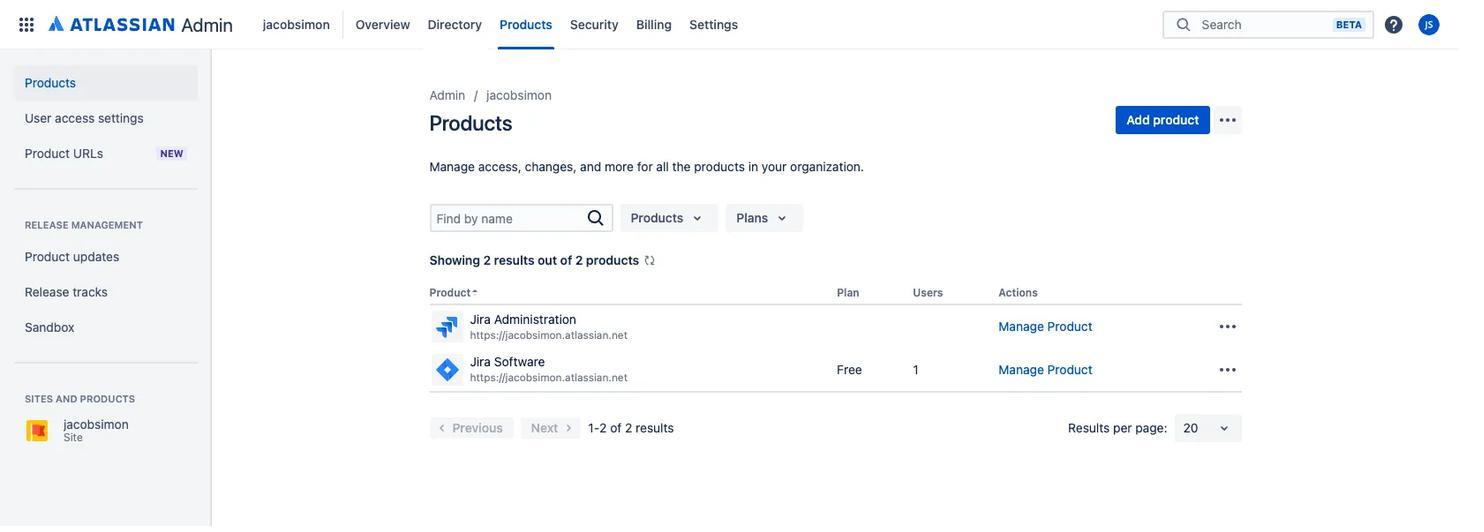 Task type: vqa. For each thing, say whether or not it's contained in the screenshot.
middle nelsonb
no



Task type: locate. For each thing, give the bounding box(es) containing it.
account image
[[1419, 14, 1440, 35]]

2 manage product link from the top
[[999, 362, 1093, 377]]

product urls
[[25, 146, 103, 161]]

jacobsimon link
[[258, 10, 335, 38], [487, 85, 552, 106]]

manage product for jira administration
[[999, 319, 1093, 334]]

0 vertical spatial jira
[[470, 312, 491, 327]]

results
[[494, 253, 535, 268], [636, 420, 674, 435]]

0 vertical spatial release
[[25, 219, 69, 230]]

1 horizontal spatial products link
[[495, 10, 558, 38]]

administration
[[494, 312, 577, 327]]

products left refresh image
[[586, 253, 640, 268]]

jira
[[470, 312, 491, 327], [470, 354, 491, 369]]

admin down directory link
[[430, 87, 466, 102]]

products button
[[620, 204, 719, 232]]

admin link
[[42, 10, 240, 38], [430, 85, 466, 106]]

your
[[762, 159, 787, 174]]

0 vertical spatial admin
[[181, 14, 233, 35]]

0 vertical spatial manage
[[430, 159, 475, 174]]

management
[[71, 219, 143, 230]]

search image
[[585, 208, 606, 229]]

0 horizontal spatial admin link
[[42, 10, 240, 38]]

2 vertical spatial manage
[[999, 362, 1044, 377]]

sandbox
[[25, 320, 74, 335]]

add product
[[1127, 112, 1200, 127]]

of
[[560, 253, 572, 268], [610, 420, 622, 435]]

products up refresh image
[[631, 210, 684, 225]]

1 vertical spatial jacobsimon
[[487, 87, 552, 102]]

jacobsimon left overview
[[263, 16, 330, 31]]

jira right jira software image
[[470, 354, 491, 369]]

jira software https://jacobsimon.atlassian.net
[[470, 354, 628, 384]]

plans button
[[726, 204, 804, 232]]

manage product up results
[[999, 362, 1093, 377]]

jira for jira administration
[[470, 312, 491, 327]]

release up sandbox
[[25, 284, 69, 299]]

products left in
[[694, 159, 745, 174]]

1 jira from the top
[[470, 312, 491, 327]]

jira software image
[[433, 355, 461, 384]]

0 horizontal spatial results
[[494, 253, 535, 268]]

0 horizontal spatial products link
[[14, 65, 198, 101]]

https://jacobsimon.atlassian.net
[[470, 328, 628, 341], [470, 371, 628, 384]]

products link left security link
[[495, 10, 558, 38]]

jacobsimon inside global navigation element
[[263, 16, 330, 31]]

2 right 1-
[[625, 420, 633, 435]]

0 vertical spatial of
[[560, 253, 572, 268]]

https://jacobsimon.atlassian.net down administration
[[470, 328, 628, 341]]

products
[[500, 16, 553, 31], [25, 75, 76, 90], [430, 110, 512, 135], [631, 210, 684, 225]]

0 horizontal spatial jacobsimon link
[[258, 10, 335, 38]]

1 horizontal spatial products
[[586, 253, 640, 268]]

release for release management
[[25, 219, 69, 230]]

1 manage product link from the top
[[999, 319, 1093, 334]]

0 vertical spatial results
[[494, 253, 535, 268]]

jacobsimon link left 'overview' link
[[258, 10, 335, 38]]

0 vertical spatial products link
[[495, 10, 558, 38]]

manage product down actions
[[999, 319, 1093, 334]]

open image
[[1214, 417, 1235, 439]]

overview link
[[350, 10, 416, 38]]

showing
[[430, 253, 480, 268]]

manage access, changes, and more for all the products in your organization.
[[430, 159, 864, 174]]

jacobsimon up access,
[[487, 87, 552, 102]]

products inside global navigation element
[[500, 16, 553, 31]]

2
[[483, 253, 491, 268], [576, 253, 583, 268], [600, 420, 607, 435], [625, 420, 633, 435]]

1 https://jacobsimon.atlassian.net from the top
[[470, 328, 628, 341]]

release tracks link
[[14, 275, 198, 310]]

products up the jacobsimon site
[[80, 393, 135, 404]]

products left security
[[500, 16, 553, 31]]

Search text field
[[431, 206, 585, 230]]

2 horizontal spatial jacobsimon
[[487, 87, 552, 102]]

2 release from the top
[[25, 284, 69, 299]]

and right sites
[[56, 393, 77, 404]]

jira inside jira administration https://jacobsimon.atlassian.net
[[470, 312, 491, 327]]

sites and products
[[25, 393, 135, 404]]

release
[[25, 219, 69, 230], [25, 284, 69, 299]]

2 jira from the top
[[470, 354, 491, 369]]

product
[[25, 146, 70, 161], [25, 249, 70, 264], [430, 286, 471, 299], [1048, 319, 1093, 334], [1048, 362, 1093, 377]]

1 vertical spatial jacobsimon link
[[487, 85, 552, 106]]

toggle navigation image
[[194, 71, 233, 106]]

actions
[[999, 286, 1038, 299]]

access
[[55, 110, 95, 125]]

billing
[[636, 16, 672, 31]]

manage for jira administration
[[999, 319, 1044, 334]]

products for products link within the global navigation element
[[500, 16, 553, 31]]

2 horizontal spatial products
[[694, 159, 745, 174]]

sandbox link
[[14, 310, 198, 345]]

security link
[[565, 10, 624, 38]]

manage product link down actions
[[999, 319, 1093, 334]]

2 right next image
[[600, 420, 607, 435]]

Search field
[[1197, 8, 1333, 40]]

directory
[[428, 16, 482, 31]]

manage product link up results
[[999, 362, 1093, 377]]

software
[[494, 354, 545, 369]]

the
[[672, 159, 691, 174]]

jacobsimon down 'sites and products'
[[64, 417, 129, 432]]

1 vertical spatial https://jacobsimon.atlassian.net
[[470, 371, 628, 384]]

of right out
[[560, 253, 572, 268]]

products for products popup button
[[631, 210, 684, 225]]

0 vertical spatial jacobsimon link
[[258, 10, 335, 38]]

products link
[[495, 10, 558, 38], [14, 65, 198, 101]]

0 vertical spatial https://jacobsimon.atlassian.net
[[470, 328, 628, 341]]

2 right showing
[[483, 253, 491, 268]]

appswitcher icon image
[[16, 14, 37, 35]]

manage
[[430, 159, 475, 174], [999, 319, 1044, 334], [999, 362, 1044, 377]]

admin
[[181, 14, 233, 35], [430, 87, 466, 102]]

previous image
[[431, 417, 453, 439]]

organization.
[[790, 159, 864, 174]]

free
[[837, 362, 862, 377]]

search icon image
[[1174, 15, 1195, 33]]

jacobsimon link up access,
[[487, 85, 552, 106]]

products link inside global navigation element
[[495, 10, 558, 38]]

product for product
[[430, 286, 471, 299]]

1 horizontal spatial admin link
[[430, 85, 466, 106]]

results right 1-
[[636, 420, 674, 435]]

products
[[694, 159, 745, 174], [586, 253, 640, 268], [80, 393, 135, 404]]

20
[[1184, 420, 1199, 435]]

jira administration https://jacobsimon.atlassian.net
[[470, 312, 628, 341]]

billing link
[[631, 10, 677, 38]]

2 https://jacobsimon.atlassian.net from the top
[[470, 371, 628, 384]]

manage product
[[999, 319, 1093, 334], [999, 362, 1093, 377]]

in
[[749, 159, 759, 174]]

1 vertical spatial manage product
[[999, 362, 1093, 377]]

results left out
[[494, 253, 535, 268]]

0 vertical spatial jacobsimon
[[263, 16, 330, 31]]

all
[[656, 159, 669, 174]]

1 horizontal spatial of
[[610, 420, 622, 435]]

and left more
[[580, 159, 602, 174]]

products inside popup button
[[631, 210, 684, 225]]

1 vertical spatial results
[[636, 420, 674, 435]]

products link up settings
[[14, 65, 198, 101]]

jira software image
[[433, 355, 461, 384]]

and
[[580, 159, 602, 174], [56, 393, 77, 404]]

https://jacobsimon.atlassian.net down software
[[470, 371, 628, 384]]

2 vertical spatial jacobsimon
[[64, 417, 129, 432]]

0 horizontal spatial admin
[[181, 14, 233, 35]]

products up user
[[25, 75, 76, 90]]

1 vertical spatial admin
[[430, 87, 466, 102]]

2 right out
[[576, 253, 583, 268]]

plans
[[737, 210, 768, 225]]

1 horizontal spatial admin
[[430, 87, 466, 102]]

1 vertical spatial jira
[[470, 354, 491, 369]]

manage product link
[[999, 319, 1093, 334], [999, 362, 1093, 377]]

2 manage product from the top
[[999, 362, 1093, 377]]

jira right jira administration icon
[[470, 312, 491, 327]]

site
[[64, 431, 83, 444]]

1 vertical spatial products link
[[14, 65, 198, 101]]

1 manage product from the top
[[999, 319, 1093, 334]]

1 vertical spatial release
[[25, 284, 69, 299]]

1 horizontal spatial jacobsimon
[[263, 16, 330, 31]]

0 horizontal spatial products
[[80, 393, 135, 404]]

admin banner
[[0, 0, 1460, 49]]

user access settings
[[25, 110, 144, 125]]

out
[[538, 253, 557, 268]]

jacobsimon
[[263, 16, 330, 31], [487, 87, 552, 102], [64, 417, 129, 432]]

0 horizontal spatial and
[[56, 393, 77, 404]]

1 vertical spatial products
[[586, 253, 640, 268]]

0 vertical spatial manage product
[[999, 319, 1093, 334]]

0 vertical spatial manage product link
[[999, 319, 1093, 334]]

1 vertical spatial manage product link
[[999, 362, 1093, 377]]

admin up toggle navigation image
[[181, 14, 233, 35]]

0 vertical spatial products
[[694, 159, 745, 174]]

of right 1-
[[610, 420, 622, 435]]

more
[[605, 159, 634, 174]]

1 vertical spatial manage
[[999, 319, 1044, 334]]

release up product updates
[[25, 219, 69, 230]]

1 horizontal spatial and
[[580, 159, 602, 174]]

jira inside the jira software https://jacobsimon.atlassian.net
[[470, 354, 491, 369]]

1 horizontal spatial results
[[636, 420, 674, 435]]

atlassian image
[[49, 12, 174, 34], [49, 12, 174, 34]]

https://jacobsimon.atlassian.net for jira administration
[[470, 328, 628, 341]]

1 release from the top
[[25, 219, 69, 230]]



Task type: describe. For each thing, give the bounding box(es) containing it.
urls
[[73, 146, 103, 161]]

product
[[1154, 112, 1200, 127]]

1 vertical spatial of
[[610, 420, 622, 435]]

manage product for jira software
[[999, 362, 1093, 377]]

1 vertical spatial admin link
[[430, 85, 466, 106]]

sites
[[25, 393, 53, 404]]

results per page:
[[1069, 420, 1168, 435]]

products for the leftmost products link
[[25, 75, 76, 90]]

release management
[[25, 219, 143, 230]]

access,
[[478, 159, 522, 174]]

1 horizontal spatial jacobsimon link
[[487, 85, 552, 106]]

https://jacobsimon.atlassian.net for jira software
[[470, 371, 628, 384]]

help icon image
[[1384, 14, 1405, 35]]

release for release tracks
[[25, 284, 69, 299]]

settings
[[98, 110, 144, 125]]

0 vertical spatial admin link
[[42, 10, 240, 38]]

showing 2 results out of 2 products
[[430, 253, 640, 268]]

jacobsimon for jacobsimon link to the left
[[263, 16, 330, 31]]

settings link
[[684, 10, 744, 38]]

next image
[[558, 417, 580, 439]]

jira administration image
[[433, 313, 461, 341]]

product for product updates
[[25, 249, 70, 264]]

1-2 of 2 results
[[588, 420, 674, 435]]

manage for jira software
[[999, 362, 1044, 377]]

product for product urls
[[25, 146, 70, 161]]

manage product link for administration
[[999, 319, 1093, 334]]

0 horizontal spatial of
[[560, 253, 572, 268]]

for
[[637, 159, 653, 174]]

product updates link
[[14, 239, 198, 275]]

0 vertical spatial and
[[580, 159, 602, 174]]

jacobsimon for the rightmost jacobsimon link
[[487, 87, 552, 102]]

manage product link for software
[[999, 362, 1093, 377]]

plan
[[837, 286, 860, 299]]

jira administration image
[[433, 313, 461, 341]]

jira for jira software
[[470, 354, 491, 369]]

results
[[1069, 420, 1110, 435]]

security
[[570, 16, 619, 31]]

user access settings link
[[14, 101, 198, 136]]

admin inside global navigation element
[[181, 14, 233, 35]]

add product button
[[1116, 106, 1210, 134]]

user
[[25, 110, 52, 125]]

1
[[913, 362, 919, 377]]

refresh image
[[643, 253, 657, 268]]

updates
[[73, 249, 119, 264]]

new
[[160, 147, 184, 159]]

overview
[[356, 16, 410, 31]]

products up access,
[[430, 110, 512, 135]]

add
[[1127, 112, 1150, 127]]

page:
[[1136, 420, 1168, 435]]

1 vertical spatial and
[[56, 393, 77, 404]]

users
[[913, 286, 943, 299]]

tracks
[[73, 284, 108, 299]]

per
[[1114, 420, 1132, 435]]

release tracks
[[25, 284, 108, 299]]

1-
[[588, 420, 600, 435]]

settings
[[690, 16, 738, 31]]

2 vertical spatial products
[[80, 393, 135, 404]]

global navigation element
[[11, 0, 1163, 49]]

jacobsimon site
[[64, 417, 129, 444]]

0 horizontal spatial jacobsimon
[[64, 417, 129, 432]]

directory link
[[423, 10, 487, 38]]

changes,
[[525, 159, 577, 174]]

beta
[[1337, 18, 1363, 30]]

product updates
[[25, 249, 119, 264]]



